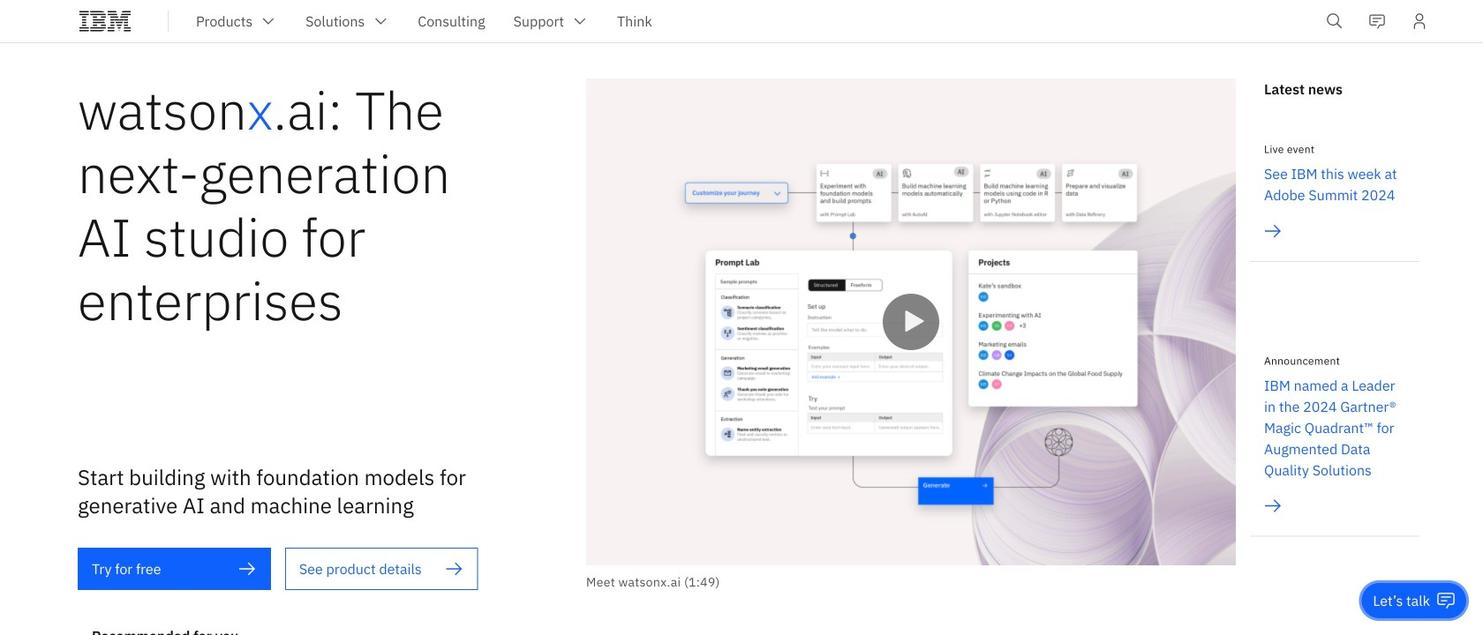 Task type: locate. For each thing, give the bounding box(es) containing it.
let's talk element
[[1374, 592, 1431, 611]]



